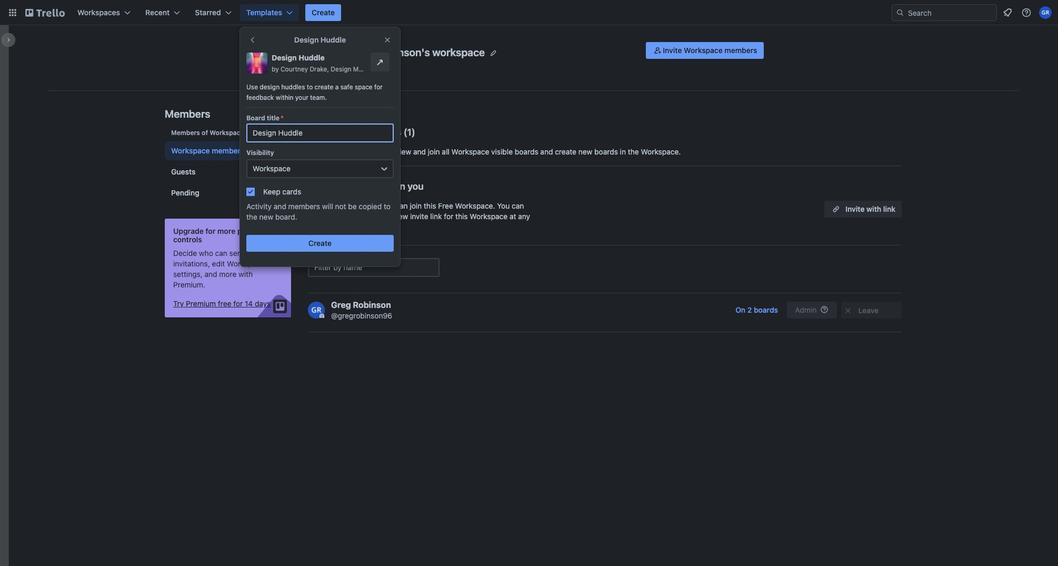 Task type: describe. For each thing, give the bounding box(es) containing it.
2 horizontal spatial join
[[428, 147, 440, 156]]

board
[[246, 114, 265, 122]]

greg robinson @gregrobinson96
[[331, 301, 392, 321]]

any
[[518, 212, 530, 221]]

1 vertical spatial create button
[[246, 235, 394, 252]]

Search field
[[904, 5, 996, 21]]

new inside anyone with an invite link can join this free workspace. you can also disable and create a new invite link for this workspace at any time.
[[394, 212, 408, 221]]

to inside use design huddles to create a safe space for feedback within your team.
[[307, 83, 313, 91]]

huddles
[[281, 83, 305, 91]]

for inside use design huddles to create a safe space for feedback within your team.
[[374, 83, 383, 91]]

templates
[[246, 8, 282, 17]]

(
[[404, 127, 407, 138]]

@gregrobinson96
[[331, 312, 392, 321]]

1 horizontal spatial invite
[[410, 212, 428, 221]]

activity and members will not be copied to the new board.
[[246, 202, 391, 222]]

new inside activity and members will not be copied to the new board.
[[259, 213, 273, 222]]

courtney
[[281, 65, 308, 73]]

workspace inside button
[[684, 46, 723, 55]]

can down you
[[396, 202, 408, 211]]

who
[[199, 249, 213, 258]]

design huddle by courtney drake, design manager @ trello
[[272, 53, 405, 73]]

on 2 boards link
[[731, 302, 783, 319]]

can inside upgrade for more permissions controls decide who can send invitations, edit workspace settings, and more with premium.
[[215, 249, 227, 258]]

feedback
[[246, 94, 274, 102]]

2
[[747, 306, 752, 315]]

0 horizontal spatial this
[[424, 202, 436, 211]]

cards
[[282, 187, 301, 196]]

and right view
[[413, 147, 426, 156]]

greg for greg robinson's workspace
[[350, 46, 374, 58]]

templates button
[[240, 4, 299, 21]]

by
[[272, 65, 279, 73]]

huddle for design huddle
[[321, 35, 346, 44]]

pending link
[[165, 184, 291, 203]]

robinson
[[353, 301, 391, 310]]

recent button
[[139, 4, 187, 21]]

a inside use design huddles to create a safe space for feedback within your team.
[[335, 83, 339, 91]]

sm image for invite workspace members button
[[652, 45, 663, 56]]

and inside upgrade for more permissions controls decide who can send invitations, edit workspace settings, and more with premium.
[[205, 270, 217, 279]]

settings,
[[173, 270, 203, 279]]

(1)
[[246, 146, 256, 155]]

open information menu image
[[1021, 7, 1032, 18]]

try premium free for 14 days button
[[173, 299, 271, 310]]

design huddle
[[294, 35, 346, 44]]

with inside upgrade for more permissions controls decide who can send invitations, edit workspace settings, and more with premium.
[[239, 270, 253, 279]]

free
[[438, 202, 453, 211]]

space
[[355, 83, 373, 91]]

an
[[352, 202, 360, 211]]

boards left in
[[594, 147, 618, 156]]

Filter by name text field
[[308, 258, 440, 277]]

view
[[396, 147, 411, 156]]

also
[[308, 212, 322, 221]]

send
[[229, 249, 246, 258]]

decide
[[173, 249, 197, 258]]

robinson's
[[376, 46, 430, 58]]

join inside anyone with an invite link can join this free workspace. you can also disable and create a new invite link for this workspace at any time.
[[410, 202, 422, 211]]

workspaces
[[77, 8, 120, 17]]

pending
[[171, 188, 199, 197]]

14
[[245, 300, 253, 308]]

admin
[[795, 306, 817, 315]]

workspace members can view and join all workspace visible boards and create new boards in the workspace.
[[308, 147, 681, 156]]

return to previous screen image
[[248, 36, 257, 44]]

invite for invite workspace members
[[663, 46, 682, 55]]

free
[[218, 300, 231, 308]]

anyone
[[308, 202, 333, 211]]

all
[[442, 147, 449, 156]]

invite workspace members
[[663, 46, 757, 55]]

sm image for leave link
[[843, 306, 853, 316]]

design huddle link
[[272, 53, 366, 63]]

and inside anyone with an invite link can join this free workspace. you can also disable and create a new invite link for this workspace at any time.
[[350, 212, 363, 221]]

invite for invite members to join you
[[308, 181, 332, 192]]

a inside anyone with an invite link can join this free workspace. you can also disable and create a new invite link for this workspace at any time.
[[388, 212, 392, 221]]

0 vertical spatial workspace members
[[308, 127, 401, 138]]

1 vertical spatial join
[[390, 181, 405, 192]]

2 horizontal spatial new
[[578, 147, 592, 156]]

greg robinson (gregrobinson96) image
[[1039, 6, 1052, 19]]

boards right visible
[[515, 147, 538, 156]]

permissions
[[237, 227, 280, 236]]

safe
[[340, 83, 353, 91]]

guests link
[[165, 163, 291, 182]]

controls
[[173, 235, 202, 244]]

invitations,
[[173, 260, 210, 268]]

( 1 )
[[404, 127, 415, 138]]

and inside activity and members will not be copied to the new board.
[[274, 202, 286, 211]]

0 vertical spatial more
[[217, 227, 235, 236]]

premium
[[186, 300, 216, 308]]

invite with link
[[846, 205, 895, 214]]

this member is an admin of this workspace. image
[[320, 314, 324, 319]]

be
[[348, 202, 357, 211]]

anyone with an invite link can join this free workspace. you can also disable and create a new invite link for this workspace at any time.
[[308, 202, 530, 232]]

0 notifications image
[[1001, 6, 1014, 19]]

you
[[408, 181, 424, 192]]

in
[[620, 147, 626, 156]]

0 horizontal spatial link
[[382, 202, 394, 211]]

disable
[[324, 212, 348, 221]]

create button inside primary element
[[305, 4, 341, 21]]

members for members of workspace boards
[[171, 129, 200, 137]]

use design huddles to create a safe space for feedback within your team.
[[246, 83, 383, 102]]

team.
[[310, 94, 327, 102]]

keep cards
[[263, 187, 301, 196]]

workspace. inside anyone with an invite link can join this free workspace. you can also disable and create a new invite link for this workspace at any time.
[[455, 202, 495, 211]]



Task type: locate. For each thing, give the bounding box(es) containing it.
1 horizontal spatial with
[[335, 202, 350, 211]]

0 horizontal spatial invite
[[308, 181, 332, 192]]

0 vertical spatial sm image
[[652, 45, 663, 56]]

a left safe
[[335, 83, 339, 91]]

1 vertical spatial huddle
[[299, 53, 325, 62]]

use
[[246, 83, 258, 91]]

to up your
[[307, 83, 313, 91]]

with for anyone
[[335, 202, 350, 211]]

your
[[295, 94, 308, 102]]

search image
[[896, 8, 904, 17]]

a
[[335, 83, 339, 91], [388, 212, 392, 221]]

activity
[[246, 202, 272, 211]]

1 horizontal spatial link
[[430, 212, 442, 221]]

to
[[307, 83, 313, 91], [378, 181, 387, 192], [384, 202, 391, 211]]

workspace. right in
[[641, 147, 681, 156]]

huddle for design huddle by courtney drake, design manager @ trello
[[299, 53, 325, 62]]

1 vertical spatial create
[[555, 147, 576, 156]]

starred
[[195, 8, 221, 17]]

1 vertical spatial this
[[455, 212, 468, 221]]

greg up the @gregrobinson96
[[331, 301, 351, 310]]

1
[[407, 127, 412, 138]]

huddle up g
[[321, 35, 346, 44]]

1 horizontal spatial workspace.
[[641, 147, 681, 156]]

1 horizontal spatial create
[[365, 212, 386, 221]]

edit
[[212, 260, 225, 268]]

0 horizontal spatial the
[[246, 213, 257, 222]]

recent
[[145, 8, 170, 17]]

more
[[217, 227, 235, 236], [219, 270, 237, 279]]

join
[[428, 147, 440, 156], [390, 181, 405, 192], [410, 202, 422, 211]]

1 vertical spatial create
[[308, 239, 332, 248]]

0 vertical spatial a
[[335, 83, 339, 91]]

more down the edit
[[219, 270, 237, 279]]

invite members to join you
[[308, 181, 424, 192]]

workspaces button
[[71, 4, 137, 21]]

0 vertical spatial create
[[312, 8, 335, 17]]

huddle up drake,
[[299, 53, 325, 62]]

0 horizontal spatial new
[[259, 213, 273, 222]]

admin button
[[787, 302, 837, 319]]

board title *
[[246, 114, 284, 122]]

1 vertical spatial invite
[[308, 181, 332, 192]]

title
[[267, 114, 279, 122]]

leave
[[858, 306, 879, 315]]

@
[[381, 65, 387, 73]]

for inside anyone with an invite link can join this free workspace. you can also disable and create a new invite link for this workspace at any time.
[[444, 212, 453, 221]]

2 vertical spatial design
[[331, 65, 351, 73]]

0 vertical spatial this
[[424, 202, 436, 211]]

invite
[[362, 202, 380, 211], [410, 212, 428, 221]]

you
[[497, 202, 510, 211]]

design up design huddle link
[[294, 35, 319, 44]]

0 horizontal spatial sm image
[[652, 45, 663, 56]]

copied
[[359, 202, 382, 211]]

and up board.
[[274, 202, 286, 211]]

huddle
[[321, 35, 346, 44], [299, 53, 325, 62]]

design for design huddle by courtney drake, design manager @ trello
[[272, 53, 297, 62]]

design for design huddle
[[294, 35, 319, 44]]

starred button
[[189, 4, 238, 21]]

try
[[173, 300, 184, 308]]

sm image inside leave link
[[843, 306, 853, 316]]

0 vertical spatial members
[[165, 108, 210, 120]]

will
[[322, 202, 333, 211]]

visibility
[[246, 149, 274, 157]]

this left at
[[455, 212, 468, 221]]

design up safe
[[331, 65, 351, 73]]

0 horizontal spatial workspace.
[[455, 202, 495, 211]]

create button
[[305, 4, 341, 21], [246, 235, 394, 252]]

this left free on the top
[[424, 202, 436, 211]]

trello
[[389, 65, 405, 73]]

members inside activity and members will not be copied to the new board.
[[288, 202, 320, 211]]

members
[[165, 108, 210, 120], [171, 129, 200, 137]]

can up the edit
[[215, 249, 227, 258]]

members of workspace boards
[[171, 129, 267, 137]]

1 vertical spatial more
[[219, 270, 237, 279]]

premium.
[[173, 281, 205, 290]]

at
[[510, 212, 516, 221]]

the right in
[[628, 147, 639, 156]]

workspace members
[[308, 127, 401, 138], [171, 146, 244, 155]]

2 vertical spatial invite
[[846, 205, 865, 214]]

0 vertical spatial join
[[428, 147, 440, 156]]

2 vertical spatial create
[[365, 212, 386, 221]]

close popover image
[[383, 36, 392, 44]]

members
[[725, 46, 757, 55], [360, 127, 401, 138], [212, 146, 244, 155], [348, 147, 380, 156], [334, 181, 376, 192], [288, 202, 320, 211]]

create up design huddle
[[312, 8, 335, 17]]

back to home image
[[25, 4, 65, 21]]

2 vertical spatial to
[[384, 202, 391, 211]]

create down "time."
[[308, 239, 332, 248]]

workspace members down safe
[[308, 127, 401, 138]]

greg for greg robinson @gregrobinson96
[[331, 301, 351, 310]]

0 vertical spatial workspace.
[[641, 147, 681, 156]]

workspace
[[684, 46, 723, 55], [308, 127, 357, 138], [210, 129, 244, 137], [171, 146, 210, 155], [308, 147, 346, 156], [451, 147, 489, 156], [253, 164, 291, 173], [470, 212, 508, 221], [227, 260, 265, 268]]

for down free on the top
[[444, 212, 453, 221]]

2 vertical spatial join
[[410, 202, 422, 211]]

boards right 2
[[754, 306, 778, 315]]

0 vertical spatial to
[[307, 83, 313, 91]]

invite for invite with link
[[846, 205, 865, 214]]

try premium free for 14 days
[[173, 300, 271, 308]]

for left 14
[[233, 300, 243, 308]]

guests
[[171, 167, 196, 176]]

design
[[260, 83, 280, 91]]

days
[[255, 300, 271, 308]]

invite workspace members button
[[646, 42, 764, 59]]

for
[[374, 83, 383, 91], [444, 212, 453, 221], [206, 227, 215, 236], [233, 300, 243, 308]]

0 vertical spatial design
[[294, 35, 319, 44]]

on
[[735, 306, 745, 315]]

for inside button
[[233, 300, 243, 308]]

workspace
[[432, 46, 485, 58]]

sm image inside invite workspace members button
[[652, 45, 663, 56]]

link inside button
[[883, 205, 895, 214]]

workspace.
[[641, 147, 681, 156], [455, 202, 495, 211]]

1 vertical spatial invite
[[410, 212, 428, 221]]

2 horizontal spatial with
[[867, 205, 881, 214]]

1 vertical spatial members
[[171, 129, 200, 137]]

0 horizontal spatial with
[[239, 270, 253, 279]]

create
[[312, 8, 335, 17], [308, 239, 332, 248]]

create inside use design huddles to create a safe space for feedback within your team.
[[315, 83, 333, 91]]

join left you
[[390, 181, 405, 192]]

can left view
[[382, 147, 394, 156]]

create inside primary element
[[312, 8, 335, 17]]

1 horizontal spatial join
[[410, 202, 422, 211]]

time.
[[308, 223, 325, 232]]

boards down the board
[[246, 129, 267, 137]]

create inside anyone with an invite link can join this free workspace. you can also disable and create a new invite link for this workspace at any time.
[[365, 212, 386, 221]]

more up send
[[217, 227, 235, 236]]

0 vertical spatial create
[[315, 83, 333, 91]]

to inside activity and members will not be copied to the new board.
[[384, 202, 391, 211]]

and right visible
[[540, 147, 553, 156]]

private
[[361, 60, 381, 68]]

workspace members down 'of'
[[171, 146, 244, 155]]

create button up design huddle
[[305, 4, 341, 21]]

primary element
[[0, 0, 1058, 25]]

0 vertical spatial invite
[[663, 46, 682, 55]]

greg up "private"
[[350, 46, 374, 58]]

greg robinson's workspace
[[350, 46, 485, 58]]

)
[[412, 127, 415, 138]]

a down invite members to join you
[[388, 212, 392, 221]]

members up 'of'
[[165, 108, 210, 120]]

on 2 boards
[[735, 306, 778, 315]]

1 vertical spatial greg
[[331, 301, 351, 310]]

0 vertical spatial huddle
[[321, 35, 346, 44]]

sm image
[[652, 45, 663, 56], [843, 306, 853, 316]]

the
[[628, 147, 639, 156], [246, 213, 257, 222]]

1 horizontal spatial sm image
[[843, 306, 853, 316]]

0 vertical spatial invite
[[362, 202, 380, 211]]

design
[[294, 35, 319, 44], [272, 53, 297, 62], [331, 65, 351, 73]]

g
[[322, 47, 336, 68]]

*
[[281, 114, 284, 122]]

members for members
[[165, 108, 210, 120]]

1 vertical spatial design
[[272, 53, 297, 62]]

2 horizontal spatial link
[[883, 205, 895, 214]]

0 vertical spatial greg
[[350, 46, 374, 58]]

1 horizontal spatial a
[[388, 212, 392, 221]]

1 vertical spatial workspace members
[[171, 146, 244, 155]]

join left all
[[428, 147, 440, 156]]

with for invite
[[867, 205, 881, 214]]

1 horizontal spatial the
[[628, 147, 639, 156]]

new down you
[[394, 212, 408, 221]]

0 horizontal spatial join
[[390, 181, 405, 192]]

manager
[[353, 65, 379, 73]]

board.
[[275, 213, 297, 222]]

for right space
[[374, 83, 383, 91]]

2 horizontal spatial create
[[555, 147, 576, 156]]

new left in
[[578, 147, 592, 156]]

within
[[276, 94, 293, 102]]

the down activity
[[246, 213, 257, 222]]

to right the copied
[[384, 202, 391, 211]]

None text field
[[246, 124, 394, 143]]

workspace. left you
[[455, 202, 495, 211]]

upgrade
[[173, 227, 204, 236]]

1 horizontal spatial new
[[394, 212, 408, 221]]

1 horizontal spatial invite
[[663, 46, 682, 55]]

greg inside greg robinson @gregrobinson96
[[331, 301, 351, 310]]

1 vertical spatial sm image
[[843, 306, 853, 316]]

members inside button
[[725, 46, 757, 55]]

2 horizontal spatial invite
[[846, 205, 865, 214]]

leave link
[[841, 302, 902, 319]]

and down an
[[350, 212, 363, 221]]

0 horizontal spatial workspace members
[[171, 146, 244, 155]]

1 horizontal spatial this
[[455, 212, 468, 221]]

not
[[335, 202, 346, 211]]

1 vertical spatial a
[[388, 212, 392, 221]]

huddle inside design huddle by courtney drake, design manager @ trello
[[299, 53, 325, 62]]

1 vertical spatial workspace.
[[455, 202, 495, 211]]

workspace inside anyone with an invite link can join this free workspace. you can also disable and create a new invite link for this workspace at any time.
[[470, 212, 508, 221]]

invite right an
[[362, 202, 380, 211]]

1 vertical spatial the
[[246, 213, 257, 222]]

members left 'of'
[[171, 129, 200, 137]]

keep
[[263, 187, 280, 196]]

for inside upgrade for more permissions controls decide who can send invitations, edit workspace settings, and more with premium.
[[206, 227, 215, 236]]

design up by
[[272, 53, 297, 62]]

create button down "time."
[[246, 235, 394, 252]]

to up the copied
[[378, 181, 387, 192]]

1 vertical spatial to
[[378, 181, 387, 192]]

and down the edit
[[205, 270, 217, 279]]

0 vertical spatial create button
[[305, 4, 341, 21]]

for right upgrade
[[206, 227, 215, 236]]

can up at
[[512, 202, 524, 211]]

1 horizontal spatial workspace members
[[308, 127, 401, 138]]

new down activity
[[259, 213, 273, 222]]

0 horizontal spatial create
[[315, 83, 333, 91]]

with inside anyone with an invite link can join this free workspace. you can also disable and create a new invite link for this workspace at any time.
[[335, 202, 350, 211]]

invite down you
[[410, 212, 428, 221]]

the inside activity and members will not be copied to the new board.
[[246, 213, 257, 222]]

workspace inside upgrade for more permissions controls decide who can send invitations, edit workspace settings, and more with premium.
[[227, 260, 265, 268]]

with inside button
[[867, 205, 881, 214]]

of
[[202, 129, 208, 137]]

join down you
[[410, 202, 422, 211]]

upgrade for more permissions controls decide who can send invitations, edit workspace settings, and more with premium.
[[173, 227, 280, 290]]

drake,
[[310, 65, 329, 73]]

new
[[578, 147, 592, 156], [394, 212, 408, 221], [259, 213, 273, 222]]

with
[[335, 202, 350, 211], [867, 205, 881, 214], [239, 270, 253, 279]]

create
[[315, 83, 333, 91], [555, 147, 576, 156], [365, 212, 386, 221]]

can
[[382, 147, 394, 156], [396, 202, 408, 211], [512, 202, 524, 211], [215, 249, 227, 258]]

0 vertical spatial the
[[628, 147, 639, 156]]

0 horizontal spatial a
[[335, 83, 339, 91]]

0 horizontal spatial invite
[[362, 202, 380, 211]]



Task type: vqa. For each thing, say whether or not it's contained in the screenshot.
Invite with link button
yes



